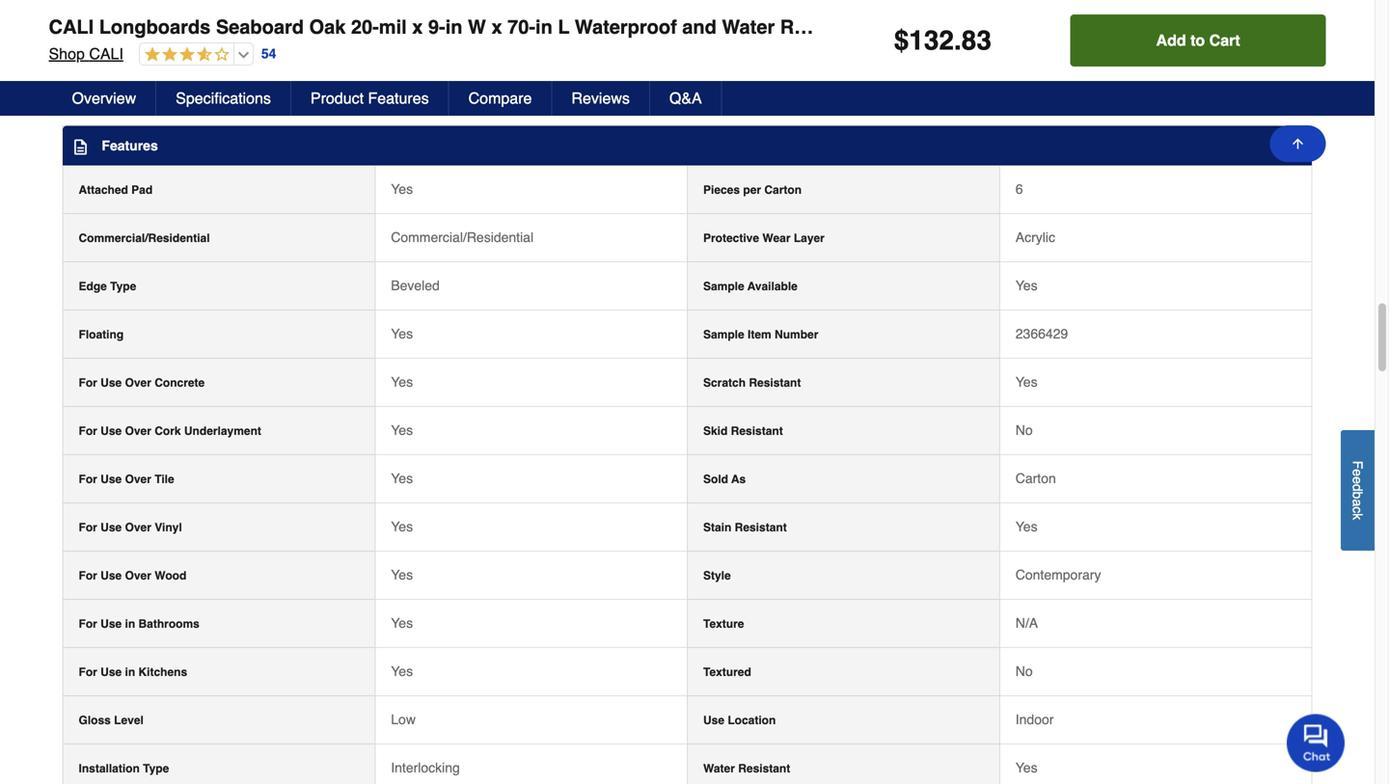 Task type: locate. For each thing, give the bounding box(es) containing it.
cali right shop
[[89, 45, 123, 63]]

9
[[391, 6, 399, 21]]

vinyl right luxury
[[1057, 16, 1103, 38]]

in left l
[[536, 16, 553, 38]]

width left measurement
[[704, 8, 736, 21]]

f e e d b a c k
[[1351, 461, 1366, 520]]

product
[[311, 89, 364, 107]]

resistant down sample item number
[[749, 377, 802, 390]]

1 x from the left
[[412, 16, 423, 38]]

0 vertical spatial type
[[110, 280, 136, 294]]

for down floating
[[79, 377, 97, 390]]

acrylic
[[1016, 230, 1056, 245]]

resistant right skid
[[731, 425, 784, 438]]

q&a button
[[650, 81, 723, 116]]

for up "gloss"
[[79, 666, 97, 680]]

over left the concrete
[[125, 377, 151, 390]]

2 sample from the top
[[704, 328, 745, 342]]

width left (inches)
[[113, 8, 145, 21]]

132
[[910, 25, 955, 56]]

for down for use over wood
[[79, 618, 97, 631]]

features inside button
[[368, 89, 429, 107]]

sample left item
[[704, 328, 745, 342]]

4 over from the top
[[125, 521, 151, 535]]

use left location at bottom right
[[704, 714, 725, 728]]

3 for from the top
[[79, 473, 97, 487]]

resistant left $
[[781, 16, 868, 38]]

installation type
[[79, 763, 169, 776]]

product features button
[[291, 81, 449, 116]]

vinyl up wood
[[155, 521, 182, 535]]

overview
[[72, 89, 136, 107]]

yes for skid resistant
[[391, 423, 413, 438]]

1 e from the top
[[1351, 469, 1366, 477]]

pieces per carton
[[704, 183, 802, 197]]

plank up "shop cali"
[[79, 8, 110, 21]]

1 vertical spatial cali
[[89, 45, 123, 63]]

features up pad
[[102, 138, 158, 154]]

5 for from the top
[[79, 570, 97, 583]]

attached
[[79, 183, 128, 197]]

0 horizontal spatial type
[[110, 280, 136, 294]]

0 vertical spatial carton
[[191, 56, 229, 70]]

type right the edge
[[110, 280, 136, 294]]

over up for use over wood
[[125, 521, 151, 535]]

chat invite button image
[[1288, 714, 1347, 773]]

carton
[[191, 56, 229, 70], [765, 183, 802, 197], [1016, 471, 1057, 487]]

yes for sample item number
[[391, 326, 413, 342]]

vinyl
[[1057, 16, 1103, 38], [155, 521, 182, 535]]

waterproof
[[575, 16, 677, 38]]

2 horizontal spatial carton
[[1016, 471, 1057, 487]]

0 horizontal spatial commercial/residential
[[79, 232, 210, 245]]

0 horizontal spatial width
[[113, 8, 145, 21]]

underlayment
[[184, 425, 261, 438]]

2 for from the top
[[79, 425, 97, 438]]

cali up shop
[[49, 16, 94, 38]]

over left cork
[[125, 425, 151, 438]]

for use in kitchens
[[79, 666, 187, 680]]

3 over from the top
[[125, 473, 151, 487]]

e up b
[[1351, 477, 1366, 484]]

1 over from the top
[[125, 377, 151, 390]]

add to cart
[[1157, 31, 1241, 49]]

for use over vinyl
[[79, 521, 182, 535]]

use for for use over vinyl
[[101, 521, 122, 535]]

reviews
[[572, 89, 630, 107]]

1 vertical spatial water
[[704, 763, 735, 776]]

over for cork
[[125, 425, 151, 438]]

0 horizontal spatial plank
[[79, 8, 110, 21]]

use down for use over wood
[[101, 618, 122, 631]]

in left kitchens
[[125, 666, 135, 680]]

(inches)
[[148, 8, 192, 21]]

1 vertical spatial interlocking
[[391, 761, 460, 776]]

interlocking
[[873, 16, 982, 38], [391, 761, 460, 776]]

per
[[744, 183, 762, 197]]

1 vertical spatial type
[[143, 763, 169, 776]]

notes image
[[73, 139, 88, 155]]

yes
[[391, 182, 413, 197], [1016, 278, 1038, 294], [391, 326, 413, 342], [391, 375, 413, 390], [1016, 375, 1038, 390], [391, 423, 413, 438], [391, 471, 413, 487], [391, 519, 413, 535], [1016, 519, 1038, 535], [391, 568, 413, 583], [391, 616, 413, 631], [391, 664, 413, 680], [1016, 761, 1038, 776]]

1 horizontal spatial x
[[492, 16, 503, 38]]

0 horizontal spatial x
[[412, 16, 423, 38]]

plank
[[79, 8, 110, 21], [1109, 16, 1160, 38]]

yes for textured
[[391, 664, 413, 680]]

skid
[[704, 425, 728, 438]]

1 horizontal spatial carton
[[765, 183, 802, 197]]

resistant for scratch resistant
[[749, 377, 802, 390]]

plank left 'to'
[[1109, 16, 1160, 38]]

over left wood
[[125, 570, 151, 583]]

7 for from the top
[[79, 666, 97, 680]]

x left "9-" at the left top
[[412, 16, 423, 38]]

use up for use over tile
[[101, 425, 122, 438]]

use up the for use over vinyl
[[101, 473, 122, 487]]

commercial/residential
[[391, 230, 534, 245], [79, 232, 210, 245]]

flooring
[[1165, 16, 1243, 38]]

attached pad
[[79, 183, 153, 197]]

commercial/residential down pad
[[79, 232, 210, 245]]

b
[[1351, 492, 1366, 499]]

for down for use over tile
[[79, 521, 97, 535]]

1 horizontal spatial width
[[704, 8, 736, 21]]

resistant down location at bottom right
[[739, 763, 791, 776]]

use down floating
[[101, 377, 122, 390]]

2366429
[[1016, 326, 1069, 342]]

c
[[1351, 507, 1366, 514]]

1 no from the top
[[1016, 423, 1033, 438]]

plank width (inches)
[[79, 8, 192, 21]]

a
[[1351, 499, 1366, 507]]

low
[[391, 712, 416, 728]]

use down for use over tile
[[101, 521, 122, 535]]

20-
[[351, 16, 379, 38]]

for for for use in bathrooms
[[79, 618, 97, 631]]

over
[[125, 377, 151, 390], [125, 425, 151, 438], [125, 473, 151, 487], [125, 521, 151, 535], [125, 570, 151, 583]]

for up for use over tile
[[79, 425, 97, 438]]

location
[[728, 714, 776, 728]]

for for for use in kitchens
[[79, 666, 97, 680]]

measurement
[[739, 8, 814, 21]]

width
[[113, 8, 145, 21], [704, 8, 736, 21]]

luxury
[[988, 16, 1052, 38]]

edge
[[79, 280, 107, 294]]

0 horizontal spatial vinyl
[[155, 521, 182, 535]]

arrow up image
[[1291, 136, 1306, 152]]

2 no from the top
[[1016, 664, 1033, 680]]

per
[[169, 56, 188, 70]]

cali
[[49, 16, 94, 38], [89, 45, 123, 63]]

water
[[722, 16, 775, 38], [704, 763, 735, 776]]

seaboard
[[216, 16, 304, 38]]

1 horizontal spatial type
[[143, 763, 169, 776]]

k
[[1351, 514, 1366, 520]]

1 vertical spatial vinyl
[[155, 521, 182, 535]]

1 vertical spatial sample
[[704, 328, 745, 342]]

0 vertical spatial vinyl
[[1057, 16, 1103, 38]]

l
[[558, 16, 570, 38]]

shop
[[49, 45, 85, 63]]

0 vertical spatial sample
[[704, 280, 745, 294]]

for down the for use over vinyl
[[79, 570, 97, 583]]

for
[[79, 377, 97, 390], [79, 425, 97, 438], [79, 473, 97, 487], [79, 521, 97, 535], [79, 570, 97, 583], [79, 618, 97, 631], [79, 666, 97, 680]]

commercial/residential up beveled
[[391, 230, 534, 245]]

gloss
[[79, 714, 111, 728]]

skid resistant
[[704, 425, 784, 438]]

e up "d"
[[1351, 469, 1366, 477]]

type right 'installation'
[[143, 763, 169, 776]]

83
[[962, 25, 992, 56]]

yes for texture
[[391, 616, 413, 631]]

(sq.
[[232, 56, 254, 70]]

use location
[[704, 714, 776, 728]]

f
[[1351, 461, 1366, 469]]

sample for yes
[[704, 280, 745, 294]]

square
[[79, 56, 118, 70]]

protective
[[704, 232, 760, 245]]

yes for pieces per carton
[[391, 182, 413, 197]]

1 horizontal spatial vinyl
[[1057, 16, 1103, 38]]

1 sample from the top
[[704, 280, 745, 294]]

1 horizontal spatial features
[[368, 89, 429, 107]]

water right and
[[722, 16, 775, 38]]

1 for from the top
[[79, 377, 97, 390]]

x right the w
[[492, 16, 503, 38]]

use for for use over wood
[[101, 570, 122, 583]]

2 x from the left
[[492, 16, 503, 38]]

features right product
[[368, 89, 429, 107]]

resistant right stain
[[735, 521, 787, 535]]

sample item number
[[704, 328, 819, 342]]

type
[[110, 280, 136, 294], [143, 763, 169, 776]]

over left tile
[[125, 473, 151, 487]]

type for interlocking
[[143, 763, 169, 776]]

pieces
[[704, 183, 740, 197]]

for up the for use over vinyl
[[79, 473, 97, 487]]

0 vertical spatial no
[[1016, 423, 1033, 438]]

6 for from the top
[[79, 618, 97, 631]]

water down use location
[[704, 763, 735, 776]]

use up gloss level
[[101, 666, 122, 680]]

compare button
[[449, 81, 553, 116]]

3.6 stars image
[[140, 46, 230, 64]]

4 for from the top
[[79, 521, 97, 535]]

stain resistant
[[704, 521, 787, 535]]

0 vertical spatial interlocking
[[873, 16, 982, 38]]

use down the for use over vinyl
[[101, 570, 122, 583]]

1 vertical spatial no
[[1016, 664, 1033, 680]]

concrete
[[155, 377, 205, 390]]

width measurement
[[704, 8, 814, 21]]

sample left available
[[704, 280, 745, 294]]

5 over from the top
[[125, 570, 151, 583]]

2 over from the top
[[125, 425, 151, 438]]

use for for use in kitchens
[[101, 666, 122, 680]]

wear
[[763, 232, 791, 245]]

0 vertical spatial features
[[368, 89, 429, 107]]

1 vertical spatial features
[[102, 138, 158, 154]]

use for for use over concrete
[[101, 377, 122, 390]]

bathrooms
[[139, 618, 200, 631]]

resistant for water resistant
[[739, 763, 791, 776]]

for use in bathrooms
[[79, 618, 200, 631]]

footage
[[121, 56, 166, 70]]

resistant for skid resistant
[[731, 425, 784, 438]]

features
[[368, 89, 429, 107], [102, 138, 158, 154]]

longboards
[[99, 16, 211, 38]]

yes for style
[[391, 568, 413, 583]]



Task type: vqa. For each thing, say whether or not it's contained in the screenshot.
Yes corresponding to Stain Resistant
yes



Task type: describe. For each thing, give the bounding box(es) containing it.
tile
[[155, 473, 174, 487]]

wood
[[155, 570, 187, 583]]

resistant for stain resistant
[[735, 521, 787, 535]]

d
[[1351, 484, 1366, 492]]

style
[[704, 570, 731, 583]]

to
[[1191, 31, 1206, 49]]

use for for use over cork underlayment
[[101, 425, 122, 438]]

$
[[894, 25, 910, 56]]

installation
[[79, 763, 140, 776]]

yes for sold as
[[391, 471, 413, 487]]

level
[[114, 714, 144, 728]]

specifications
[[176, 89, 271, 107]]

gloss level
[[79, 714, 144, 728]]

oak
[[309, 16, 346, 38]]

1 vertical spatial carton
[[765, 183, 802, 197]]

overview button
[[53, 81, 157, 116]]

2 width from the left
[[704, 8, 736, 21]]

sample for 2366429
[[704, 328, 745, 342]]

0 horizontal spatial features
[[102, 138, 158, 154]]

as
[[732, 473, 746, 487]]

add to cart button
[[1071, 14, 1327, 67]]

over for wood
[[125, 570, 151, 583]]

$ 132 . 83
[[894, 25, 992, 56]]

contemporary
[[1016, 568, 1102, 583]]

q&a
[[670, 89, 702, 107]]

in left the w
[[446, 16, 463, 38]]

2 vertical spatial carton
[[1016, 471, 1057, 487]]

scratch
[[704, 377, 746, 390]]

layer
[[794, 232, 825, 245]]

protective wear layer
[[704, 232, 825, 245]]

2 e from the top
[[1351, 477, 1366, 484]]

w
[[468, 16, 486, 38]]

over for tile
[[125, 473, 151, 487]]

for for for use over concrete
[[79, 377, 97, 390]]

textured
[[704, 666, 752, 680]]

mil
[[379, 16, 407, 38]]

(26.62-
[[1248, 16, 1309, 38]]

sample available
[[704, 280, 798, 294]]

specifications button
[[157, 81, 291, 116]]

number
[[775, 328, 819, 342]]

1 horizontal spatial commercial/residential
[[391, 230, 534, 245]]

9-
[[428, 16, 446, 38]]

for for for use over tile
[[79, 473, 97, 487]]

sq
[[1309, 16, 1332, 38]]

available
[[748, 280, 798, 294]]

shop cali
[[49, 45, 123, 63]]

no for skid resistant
[[1016, 423, 1033, 438]]

cali longboards seaboard oak 20-mil x 9-in w x 70-in l waterproof and water resistant interlocking luxury vinyl plank flooring (26.62-sq ft/ car
[[49, 16, 1390, 38]]

1 width from the left
[[113, 8, 145, 21]]

sold as
[[704, 473, 746, 487]]

over for concrete
[[125, 377, 151, 390]]

54
[[261, 46, 277, 61]]

reviews button
[[553, 81, 650, 116]]

use for for use in bathrooms
[[101, 618, 122, 631]]

stain
[[704, 521, 732, 535]]

feet)
[[257, 56, 285, 70]]

item
[[748, 328, 772, 342]]

over for vinyl
[[125, 521, 151, 535]]

yes for scratch resistant
[[391, 375, 413, 390]]

cart
[[1210, 31, 1241, 49]]

ft/
[[1337, 16, 1355, 38]]

pad
[[131, 183, 153, 197]]

add
[[1157, 31, 1187, 49]]

0 horizontal spatial carton
[[191, 56, 229, 70]]

car
[[1361, 16, 1390, 38]]

kitchens
[[139, 666, 187, 680]]

for for for use over vinyl
[[79, 521, 97, 535]]

compare
[[469, 89, 532, 107]]

and
[[683, 16, 717, 38]]

for for for use over cork underlayment
[[79, 425, 97, 438]]

cork
[[155, 425, 181, 438]]

for use over concrete
[[79, 377, 205, 390]]

edge type
[[79, 280, 136, 294]]

n/a
[[1016, 616, 1039, 631]]

0 vertical spatial cali
[[49, 16, 94, 38]]

0 horizontal spatial interlocking
[[391, 761, 460, 776]]

sold
[[704, 473, 729, 487]]

yes for stain resistant
[[391, 519, 413, 535]]

floating
[[79, 328, 124, 342]]

1 horizontal spatial interlocking
[[873, 16, 982, 38]]

for use over cork underlayment
[[79, 425, 261, 438]]

use for for use over tile
[[101, 473, 122, 487]]

for for for use over wood
[[79, 570, 97, 583]]

6
[[1016, 182, 1024, 197]]

for use over tile
[[79, 473, 174, 487]]

no for textured
[[1016, 664, 1033, 680]]

f e e d b a c k button
[[1342, 430, 1376, 551]]

product features
[[311, 89, 429, 107]]

in left bathrooms
[[125, 618, 135, 631]]

1 horizontal spatial plank
[[1109, 16, 1160, 38]]

0 vertical spatial water
[[722, 16, 775, 38]]

square footage per carton (sq. feet)
[[79, 56, 285, 70]]

.
[[955, 25, 962, 56]]

type for beveled
[[110, 280, 136, 294]]

water resistant
[[704, 763, 791, 776]]



